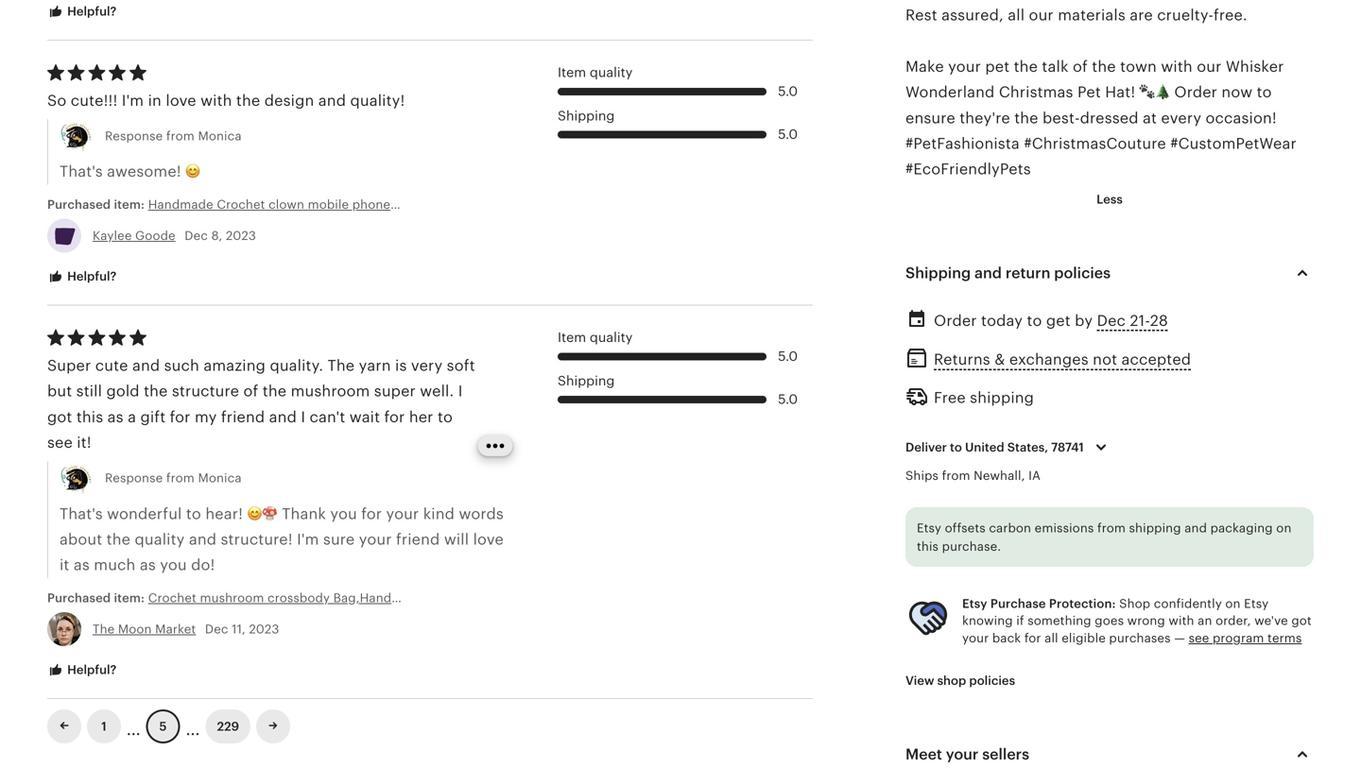 Task type: locate. For each thing, give the bounding box(es) containing it.
policies right "shop" at the bottom right
[[970, 674, 1016, 689]]

that's for that's wonderful to hear! 😊🍄 thank you for your kind words about the quality and structure! i'm sure your friend will love it as much as you do!
[[60, 506, 103, 523]]

0 horizontal spatial shipping
[[971, 390, 1035, 407]]

2 vertical spatial with
[[1169, 614, 1195, 629]]

1 vertical spatial purchased item:
[[47, 592, 148, 606]]

from right emissions
[[1098, 521, 1126, 536]]

0 vertical spatial on
[[1277, 521, 1292, 536]]

item:
[[114, 198, 145, 212], [114, 592, 145, 606]]

that's awesome! 😊
[[60, 163, 201, 180]]

and inside dropdown button
[[975, 265, 1003, 282]]

helpful? button
[[33, 0, 131, 30], [33, 260, 131, 295], [33, 654, 131, 689]]

0 vertical spatial item:
[[114, 198, 145, 212]]

1 vertical spatial you
[[160, 557, 187, 574]]

helpful? down the kaylee
[[64, 270, 117, 284]]

item quality for that's awesome! 😊
[[558, 65, 633, 80]]

back
[[993, 632, 1022, 646]]

response from monica up wonderful
[[105, 472, 242, 486]]

amazing
[[204, 358, 266, 375]]

helpful? for awesome!
[[64, 270, 117, 284]]

1 vertical spatial item:
[[114, 592, 145, 606]]

order down our
[[1175, 84, 1218, 101]]

0 horizontal spatial friend
[[221, 409, 265, 426]]

i left can't
[[301, 409, 306, 426]]

the down christmas
[[1015, 109, 1039, 127]]

1 horizontal spatial as
[[107, 409, 124, 426]]

item: for wonderful
[[114, 592, 145, 606]]

sellers
[[983, 747, 1030, 764]]

2 purchased item: from the top
[[47, 592, 148, 606]]

item quality
[[558, 65, 633, 80], [558, 330, 633, 345]]

of down amazing
[[244, 383, 259, 400]]

1 vertical spatial helpful?
[[64, 270, 117, 284]]

0 vertical spatial friend
[[221, 409, 265, 426]]

1 vertical spatial on
[[1226, 597, 1241, 611]]

helpful? up cute!!!
[[64, 4, 117, 19]]

from up wonderful
[[166, 472, 195, 486]]

helpful? button down the kaylee
[[33, 260, 131, 295]]

the up much
[[107, 532, 131, 549]]

0 vertical spatial item quality
[[558, 65, 633, 80]]

0 horizontal spatial etsy
[[917, 521, 942, 536]]

cute
[[95, 358, 128, 375]]

is
[[395, 358, 407, 375]]

1 vertical spatial that's
[[60, 506, 103, 523]]

response up wonderful
[[105, 472, 163, 486]]

2 … from the left
[[186, 713, 200, 741]]

0 vertical spatial response
[[105, 129, 163, 143]]

wonderful
[[107, 506, 182, 523]]

to inside super cute and such amazing quality. the yarn is very soft but still gold the structure of the mushroom super well. i got this as a gift for my friend and i can't wait for her to see it!
[[438, 409, 453, 426]]

shipping down &
[[971, 390, 1035, 407]]

get
[[1047, 313, 1071, 330]]

you left do!
[[160, 557, 187, 574]]

1 purchased from the top
[[47, 198, 111, 212]]

and up do!
[[189, 532, 217, 549]]

purchased down it
[[47, 592, 111, 606]]

do!
[[191, 557, 215, 574]]

0 horizontal spatial love
[[166, 92, 196, 109]]

as right much
[[140, 557, 156, 574]]

by
[[1075, 313, 1094, 330]]

0 vertical spatial see
[[47, 435, 73, 452]]

1 vertical spatial this
[[917, 540, 939, 554]]

dec left 11,
[[205, 623, 228, 637]]

etsy left offsets
[[917, 521, 942, 536]]

talk
[[1043, 58, 1069, 75]]

1 vertical spatial monica
[[198, 472, 242, 486]]

to right "her"
[[438, 409, 453, 426]]

purchased item: for that's awesome! 😊
[[47, 198, 148, 212]]

about
[[60, 532, 102, 549]]

got inside super cute and such amazing quality. the yarn is very soft but still gold the structure of the mushroom super well. i got this as a gift for my friend and i can't wait for her to see it!
[[47, 409, 72, 426]]

friend inside "that's wonderful to hear! 😊🍄 thank you for your kind words about the quality and structure! i'm sure your friend will love it as much as you do!"
[[396, 532, 440, 549]]

response for awesome!
[[105, 129, 163, 143]]

2 item quality from the top
[[558, 330, 633, 345]]

0 vertical spatial the
[[328, 358, 355, 375]]

kaylee
[[93, 229, 132, 243]]

0 horizontal spatial got
[[47, 409, 72, 426]]

2 vertical spatial dec
[[205, 623, 228, 637]]

response
[[105, 129, 163, 143], [105, 472, 163, 486]]

0 vertical spatial purchased item:
[[47, 198, 148, 212]]

1 vertical spatial response
[[105, 472, 163, 486]]

2 item from the top
[[558, 330, 587, 345]]

purchased item: up the kaylee
[[47, 198, 148, 212]]

0 vertical spatial with
[[1162, 58, 1193, 75]]

returns
[[934, 352, 991, 369]]

3 helpful? button from the top
[[33, 654, 131, 689]]

return
[[1006, 265, 1051, 282]]

item for that's awesome! 😊
[[558, 65, 587, 80]]

as
[[107, 409, 124, 426], [74, 557, 90, 574], [140, 557, 156, 574]]

0 horizontal spatial i
[[301, 409, 306, 426]]

friend down the kind
[[396, 532, 440, 549]]

your up the wonderland
[[949, 58, 982, 75]]

as left a
[[107, 409, 124, 426]]

item: up kaylee goode link
[[114, 198, 145, 212]]

the left design at top
[[236, 92, 260, 109]]

the
[[328, 358, 355, 375], [93, 623, 115, 637]]

0 vertical spatial that's
[[60, 163, 103, 180]]

with up —
[[1169, 614, 1195, 629]]

2 that's from the top
[[60, 506, 103, 523]]

1 horizontal spatial got
[[1292, 614, 1313, 629]]

packaging
[[1211, 521, 1274, 536]]

2 item: from the top
[[114, 592, 145, 606]]

policies up by
[[1055, 265, 1111, 282]]

0 vertical spatial i'm
[[122, 92, 144, 109]]

2 vertical spatial helpful?
[[64, 664, 117, 678]]

to left hear! on the left bottom
[[186, 506, 201, 523]]

1 horizontal spatial order
[[1175, 84, 1218, 101]]

1 5.0 from the top
[[779, 84, 798, 99]]

item: up moon
[[114, 592, 145, 606]]

and left return
[[975, 265, 1003, 282]]

1 horizontal spatial the
[[328, 358, 355, 375]]

0 horizontal spatial as
[[74, 557, 90, 574]]

0 vertical spatial helpful? button
[[33, 0, 131, 30]]

purchased item: down much
[[47, 592, 148, 606]]

quality inside "that's wonderful to hear! 😊🍄 thank you for your kind words about the quality and structure! i'm sure your friend will love it as much as you do!"
[[135, 532, 185, 549]]

#christmascouture
[[1025, 135, 1167, 152]]

0 horizontal spatial see
[[47, 435, 73, 452]]

etsy inside the shop confidently on etsy knowing if something goes wrong with an order, we've got your back for all eligible purchases —
[[1245, 597, 1269, 611]]

0 vertical spatial 2023
[[226, 229, 256, 243]]

1 link
[[87, 710, 121, 745]]

1 vertical spatial response from monica
[[105, 472, 242, 486]]

1 vertical spatial quality
[[590, 330, 633, 345]]

the up mushroom
[[328, 358, 355, 375]]

best-
[[1043, 109, 1081, 127]]

etsy up we've
[[1245, 597, 1269, 611]]

1 vertical spatial see
[[1189, 632, 1210, 646]]

1 horizontal spatial of
[[1073, 58, 1088, 75]]

i'm inside "that's wonderful to hear! 😊🍄 thank you for your kind words about the quality and structure! i'm sure your friend will love it as much as you do!"
[[297, 532, 319, 549]]

and left the packaging
[[1185, 521, 1208, 536]]

dec right by
[[1098, 313, 1126, 330]]

… left 5
[[127, 713, 141, 741]]

etsy for etsy purchase protection:
[[963, 597, 988, 611]]

0 vertical spatial i
[[458, 383, 463, 400]]

the up gift on the bottom
[[144, 383, 168, 400]]

1 vertical spatial love
[[473, 532, 504, 549]]

of inside super cute and such amazing quality. the yarn is very soft but still gold the structure of the mushroom super well. i got this as a gift for my friend and i can't wait for her to see it!
[[244, 383, 259, 400]]

love right in
[[166, 92, 196, 109]]

item
[[558, 65, 587, 80], [558, 330, 587, 345]]

1 horizontal spatial on
[[1277, 521, 1292, 536]]

exchanges
[[1010, 352, 1089, 369]]

3 helpful? from the top
[[64, 664, 117, 678]]

to left united
[[951, 441, 963, 455]]

1 response from the top
[[105, 129, 163, 143]]

purchased for that's wonderful to hear! 😊🍄 thank you for your kind words about the quality and structure! i'm sure your friend will love it as much as you do!
[[47, 592, 111, 606]]

response from monica for wonderful
[[105, 472, 242, 486]]

friend right my
[[221, 409, 265, 426]]

mushroom
[[291, 383, 370, 400]]

my
[[195, 409, 217, 426]]

…
[[127, 713, 141, 741], [186, 713, 200, 741]]

1 horizontal spatial i
[[458, 383, 463, 400]]

super
[[374, 383, 416, 400]]

now
[[1222, 84, 1253, 101]]

1 vertical spatial item quality
[[558, 330, 633, 345]]

see
[[47, 435, 73, 452], [1189, 632, 1210, 646]]

that's up about
[[60, 506, 103, 523]]

with inside the shop confidently on etsy knowing if something goes wrong with an order, we've got your back for all eligible purchases —
[[1169, 614, 1195, 629]]

0 vertical spatial of
[[1073, 58, 1088, 75]]

0 vertical spatial policies
[[1055, 265, 1111, 282]]

the left moon
[[93, 623, 115, 637]]

etsy inside etsy offsets carbon emissions from shipping and packaging on this purchase.
[[917, 521, 942, 536]]

monica up hear! on the left bottom
[[198, 472, 242, 486]]

free
[[934, 390, 966, 407]]

etsy purchase protection:
[[963, 597, 1117, 611]]

your right meet
[[946, 747, 979, 764]]

1 that's from the top
[[60, 163, 103, 180]]

1 monica from the top
[[198, 129, 242, 143]]

dec left 8,
[[185, 229, 208, 243]]

quality for that's wonderful to hear! 😊🍄 thank you for your kind words about the quality and structure! i'm sure your friend will love it as much as you do!
[[590, 330, 633, 345]]

monica down so cute!!! i'm in love with the design and quality!
[[198, 129, 242, 143]]

1 vertical spatial i
[[301, 409, 306, 426]]

monica
[[198, 129, 242, 143], [198, 472, 242, 486]]

awesome!
[[107, 163, 181, 180]]

1 horizontal spatial …
[[186, 713, 200, 741]]

1 horizontal spatial shipping
[[1130, 521, 1182, 536]]

as inside super cute and such amazing quality. the yarn is very soft but still gold the structure of the mushroom super well. i got this as a gift for my friend and i can't wait for her to see it!
[[107, 409, 124, 426]]

2 helpful? from the top
[[64, 270, 117, 284]]

response for wonderful
[[105, 472, 163, 486]]

0 vertical spatial helpful?
[[64, 4, 117, 19]]

with right in
[[201, 92, 232, 109]]

0 horizontal spatial order
[[934, 313, 978, 330]]

helpful?
[[64, 4, 117, 19], [64, 270, 117, 284], [64, 664, 117, 678]]

and left can't
[[269, 409, 297, 426]]

0 vertical spatial dec
[[185, 229, 208, 243]]

order,
[[1216, 614, 1252, 629]]

shipping and return policies
[[906, 265, 1111, 282]]

1 vertical spatial of
[[244, 383, 259, 400]]

4 5.0 from the top
[[779, 392, 798, 407]]

so cute!!! i'm in love with the design and quality!
[[47, 92, 405, 109]]

with inside make your pet the talk of the town with our whisker wonderland christmas pet hat! 🐾🌲 order now to ensure they're the best-dressed at every occasion! #petfashionista #christmascouture #custompetwear #ecofriendlypets
[[1162, 58, 1193, 75]]

i'm down the thank
[[297, 532, 319, 549]]

meet your sellers
[[906, 747, 1030, 764]]

dec 21-28 button
[[1098, 307, 1169, 335]]

1 item: from the top
[[114, 198, 145, 212]]

dec
[[185, 229, 208, 243], [1098, 313, 1126, 330], [205, 623, 228, 637]]

we've
[[1255, 614, 1289, 629]]

… right '5' link
[[186, 713, 200, 741]]

shipping inside 'shipping and return policies' dropdown button
[[906, 265, 971, 282]]

to right now
[[1258, 84, 1273, 101]]

of right talk
[[1073, 58, 1088, 75]]

helpful? up 1
[[64, 664, 117, 678]]

1 response from monica from the top
[[105, 129, 242, 143]]

1 horizontal spatial friend
[[396, 532, 440, 549]]

that's left awesome!
[[60, 163, 103, 180]]

the up pet
[[1093, 58, 1117, 75]]

1 … from the left
[[127, 713, 141, 741]]

2 response from the top
[[105, 472, 163, 486]]

1 vertical spatial item
[[558, 330, 587, 345]]

etsy up knowing
[[963, 597, 988, 611]]

love down words
[[473, 532, 504, 549]]

order today to get by dec 21-28
[[934, 313, 1169, 330]]

see down an
[[1189, 632, 1210, 646]]

our
[[1198, 58, 1222, 75]]

0 vertical spatial order
[[1175, 84, 1218, 101]]

3 5.0 from the top
[[779, 349, 798, 364]]

got down but
[[47, 409, 72, 426]]

for left the kind
[[361, 506, 382, 523]]

1 horizontal spatial i'm
[[297, 532, 319, 549]]

1 horizontal spatial this
[[917, 540, 939, 554]]

helpful? button up cute!!!
[[33, 0, 131, 30]]

response from monica down in
[[105, 129, 242, 143]]

shipping for that's awesome! 😊
[[558, 108, 615, 123]]

on up order,
[[1226, 597, 1241, 611]]

on right the packaging
[[1277, 521, 1292, 536]]

1 vertical spatial friend
[[396, 532, 440, 549]]

1 vertical spatial got
[[1292, 614, 1313, 629]]

i right well.
[[458, 383, 463, 400]]

you up the sure
[[330, 506, 357, 523]]

😊🍄
[[247, 506, 278, 523]]

united
[[966, 441, 1005, 455]]

i'm left in
[[122, 92, 144, 109]]

that's for that's awesome! 😊
[[60, 163, 103, 180]]

see left it!
[[47, 435, 73, 452]]

to left get
[[1028, 313, 1043, 330]]

that's inside "that's wonderful to hear! 😊🍄 thank you for your kind words about the quality and structure! i'm sure your friend will love it as much as you do!"
[[60, 506, 103, 523]]

2 vertical spatial shipping
[[558, 373, 615, 389]]

0 horizontal spatial i'm
[[122, 92, 144, 109]]

words
[[459, 506, 504, 523]]

with left our
[[1162, 58, 1193, 75]]

0 vertical spatial response from monica
[[105, 129, 242, 143]]

response from monica
[[105, 129, 242, 143], [105, 472, 242, 486]]

purchased for that's awesome! 😊
[[47, 198, 111, 212]]

1 vertical spatial policies
[[970, 674, 1016, 689]]

make your pet the talk of the town with our whisker wonderland christmas pet hat! 🐾🌲 order now to ensure they're the best-dressed at every occasion! #petfashionista #christmascouture #custompetwear #ecofriendlypets
[[906, 58, 1297, 178]]

as right it
[[74, 557, 90, 574]]

purchased up the kaylee
[[47, 198, 111, 212]]

1 vertical spatial purchased
[[47, 592, 111, 606]]

0 vertical spatial purchased
[[47, 198, 111, 212]]

view
[[906, 674, 935, 689]]

i
[[458, 383, 463, 400], [301, 409, 306, 426]]

0 vertical spatial quality
[[590, 65, 633, 80]]

0 horizontal spatial this
[[76, 409, 103, 426]]

this
[[76, 409, 103, 426], [917, 540, 939, 554]]

deliver to united states, 78741
[[906, 441, 1085, 455]]

1 vertical spatial with
[[201, 92, 232, 109]]

0 horizontal spatial on
[[1226, 597, 1241, 611]]

2023
[[226, 229, 256, 243], [249, 623, 279, 637]]

1 purchased item: from the top
[[47, 198, 148, 212]]

#ecofriendlypets
[[906, 161, 1032, 178]]

😊
[[185, 163, 201, 180]]

1 item quality from the top
[[558, 65, 633, 80]]

with
[[1162, 58, 1193, 75], [201, 92, 232, 109], [1169, 614, 1195, 629]]

0 vertical spatial got
[[47, 409, 72, 426]]

0 horizontal spatial policies
[[970, 674, 1016, 689]]

2 helpful? button from the top
[[33, 260, 131, 295]]

2 vertical spatial quality
[[135, 532, 185, 549]]

and
[[319, 92, 346, 109], [975, 265, 1003, 282], [132, 358, 160, 375], [269, 409, 297, 426], [1185, 521, 1208, 536], [189, 532, 217, 549]]

states,
[[1008, 441, 1049, 455]]

your down knowing
[[963, 632, 990, 646]]

quality
[[590, 65, 633, 80], [590, 330, 633, 345], [135, 532, 185, 549]]

2 purchased from the top
[[47, 592, 111, 606]]

shipping up 'shop'
[[1130, 521, 1182, 536]]

order up returns
[[934, 313, 978, 330]]

of inside make your pet the talk of the town with our whisker wonderland christmas pet hat! 🐾🌲 order now to ensure they're the best-dressed at every occasion! #petfashionista #christmascouture #custompetwear #ecofriendlypets
[[1073, 58, 1088, 75]]

the up christmas
[[1014, 58, 1038, 75]]

1 horizontal spatial see
[[1189, 632, 1210, 646]]

1 horizontal spatial policies
[[1055, 265, 1111, 282]]

and inside etsy offsets carbon emissions from shipping and packaging on this purchase.
[[1185, 521, 1208, 536]]

1 vertical spatial shipping
[[906, 265, 971, 282]]

got up terms
[[1292, 614, 1313, 629]]

an
[[1198, 614, 1213, 629]]

1 vertical spatial i'm
[[297, 532, 319, 549]]

#petfashionista
[[906, 135, 1020, 152]]

0 vertical spatial item
[[558, 65, 587, 80]]

2 monica from the top
[[198, 472, 242, 486]]

1
[[101, 720, 107, 734]]

1 horizontal spatial etsy
[[963, 597, 988, 611]]

it!
[[77, 435, 91, 452]]

item for that's wonderful to hear! 😊🍄 thank you for your kind words about the quality and structure! i'm sure your friend will love it as much as you do!
[[558, 330, 587, 345]]

shipping for that's wonderful to hear! 😊🍄 thank you for your kind words about the quality and structure! i'm sure your friend will love it as much as you do!
[[558, 373, 615, 389]]

response up the that's awesome! 😊 at the left of page
[[105, 129, 163, 143]]

the moon market link
[[93, 623, 196, 637]]

0 vertical spatial this
[[76, 409, 103, 426]]

for inside "that's wonderful to hear! 😊🍄 thank you for your kind words about the quality and structure! i'm sure your friend will love it as much as you do!"
[[361, 506, 382, 523]]

0 vertical spatial shipping
[[558, 108, 615, 123]]

1 item from the top
[[558, 65, 587, 80]]

item: for awesome!
[[114, 198, 145, 212]]

program
[[1213, 632, 1265, 646]]

purchase
[[991, 597, 1047, 611]]

hear!
[[206, 506, 243, 523]]

helpful? button up 1
[[33, 654, 131, 689]]

structure
[[172, 383, 239, 400]]

2 horizontal spatial etsy
[[1245, 597, 1269, 611]]

0 horizontal spatial …
[[127, 713, 141, 741]]

policies inside button
[[970, 674, 1016, 689]]

this left purchase.
[[917, 540, 939, 554]]

a
[[128, 409, 136, 426]]

monica for 😊
[[198, 129, 242, 143]]

got inside the shop confidently on etsy knowing if something goes wrong with an order, we've got your back for all eligible purchases —
[[1292, 614, 1313, 629]]

0 vertical spatial shipping
[[971, 390, 1035, 407]]

1 vertical spatial shipping
[[1130, 521, 1182, 536]]

0 horizontal spatial the
[[93, 623, 115, 637]]

2 vertical spatial helpful? button
[[33, 654, 131, 689]]

ships from newhall, ia
[[906, 469, 1041, 483]]

0 horizontal spatial of
[[244, 383, 259, 400]]

0 vertical spatial monica
[[198, 129, 242, 143]]

2 response from monica from the top
[[105, 472, 242, 486]]

from up 😊
[[166, 129, 195, 143]]

1 horizontal spatial you
[[330, 506, 357, 523]]

2023 right 8,
[[226, 229, 256, 243]]

1 vertical spatial 2023
[[249, 623, 279, 637]]

for left my
[[170, 409, 191, 426]]

from inside etsy offsets carbon emissions from shipping and packaging on this purchase.
[[1098, 521, 1126, 536]]

order inside make your pet the talk of the town with our whisker wonderland christmas pet hat! 🐾🌲 order now to ensure they're the best-dressed at every occasion! #petfashionista #christmascouture #custompetwear #ecofriendlypets
[[1175, 84, 1218, 101]]

confidently
[[1155, 597, 1223, 611]]

2023 right 11,
[[249, 623, 279, 637]]

this down 'still'
[[76, 409, 103, 426]]

for left all
[[1025, 632, 1042, 646]]



Task type: vqa. For each thing, say whether or not it's contained in the screenshot.
ensure
yes



Task type: describe. For each thing, give the bounding box(es) containing it.
shop
[[1120, 597, 1151, 611]]

it
[[60, 557, 69, 574]]

pet
[[986, 58, 1010, 75]]

helpful? button for that's wonderful to hear! 😊🍄 thank you for your kind words about the quality and structure! i'm sure your friend will love it as much as you do!
[[33, 654, 131, 689]]

moon
[[118, 623, 152, 637]]

monica for to
[[198, 472, 242, 486]]

in
[[148, 92, 162, 109]]

—
[[1175, 632, 1186, 646]]

they're
[[960, 109, 1011, 127]]

ia
[[1029, 469, 1041, 483]]

cute!!!
[[71, 92, 118, 109]]

protection:
[[1050, 597, 1117, 611]]

deliver to united states, 78741 button
[[892, 428, 1127, 468]]

wrong
[[1128, 614, 1166, 629]]

quality.
[[270, 358, 324, 375]]

11,
[[232, 623, 246, 637]]

etsy for etsy offsets carbon emissions from shipping and packaging on this purchase.
[[917, 521, 942, 536]]

your inside make your pet the talk of the town with our whisker wonderland christmas pet hat! 🐾🌲 order now to ensure they're the best-dressed at every occasion! #petfashionista #christmascouture #custompetwear #ecofriendlypets
[[949, 58, 982, 75]]

knowing
[[963, 614, 1014, 629]]

your left the kind
[[386, 506, 419, 523]]

1 vertical spatial dec
[[1098, 313, 1126, 330]]

28
[[1151, 313, 1169, 330]]

1 helpful? from the top
[[64, 4, 117, 19]]

your inside meet your sellers dropdown button
[[946, 747, 979, 764]]

your right the sure
[[359, 532, 392, 549]]

can't
[[310, 409, 346, 426]]

🐾🌲
[[1140, 84, 1171, 101]]

shop
[[938, 674, 967, 689]]

78741
[[1052, 441, 1085, 455]]

to inside "that's wonderful to hear! 😊🍄 thank you for your kind words about the quality and structure! i'm sure your friend will love it as much as you do!"
[[186, 506, 201, 523]]

town
[[1121, 58, 1158, 75]]

item quality for that's wonderful to hear! 😊🍄 thank you for your kind words about the quality and structure! i'm sure your friend will love it as much as you do!
[[558, 330, 633, 345]]

the down quality.
[[263, 383, 287, 400]]

view shop policies
[[906, 674, 1016, 689]]

purchased item: for that's wonderful to hear! 😊🍄 thank you for your kind words about the quality and structure! i'm sure your friend will love it as much as you do!
[[47, 592, 148, 606]]

see inside super cute and such amazing quality. the yarn is very soft but still gold the structure of the mushroom super well. i got this as a gift for my friend and i can't wait for her to see it!
[[47, 435, 73, 452]]

that's wonderful to hear! 😊🍄 thank you for your kind words about the quality and structure! i'm sure your friend will love it as much as you do!
[[60, 506, 504, 574]]

wonderland
[[906, 84, 995, 101]]

quality for that's awesome! 😊
[[590, 65, 633, 80]]

0 vertical spatial you
[[330, 506, 357, 523]]

make
[[906, 58, 945, 75]]

see program terms
[[1189, 632, 1303, 646]]

something
[[1028, 614, 1092, 629]]

for down super
[[384, 409, 405, 426]]

christmas
[[1000, 84, 1074, 101]]

still
[[76, 383, 102, 400]]

occasion!
[[1206, 109, 1278, 127]]

but
[[47, 383, 72, 400]]

on inside the shop confidently on etsy knowing if something goes wrong with an order, we've got your back for all eligible purchases —
[[1226, 597, 1241, 611]]

at
[[1143, 109, 1158, 127]]

less button
[[1083, 182, 1138, 217]]

structure!
[[221, 532, 293, 549]]

kind
[[423, 506, 455, 523]]

&
[[995, 352, 1006, 369]]

this inside super cute and such amazing quality. the yarn is very soft but still gold the structure of the mushroom super well. i got this as a gift for my friend and i can't wait for her to see it!
[[76, 409, 103, 426]]

carbon
[[990, 521, 1032, 536]]

shipping inside etsy offsets carbon emissions from shipping and packaging on this purchase.
[[1130, 521, 1182, 536]]

#custompetwear
[[1171, 135, 1297, 152]]

and right design at top
[[319, 92, 346, 109]]

shipping and return policies button
[[889, 251, 1332, 296]]

and inside "that's wonderful to hear! 😊🍄 thank you for your kind words about the quality and structure! i'm sure your friend will love it as much as you do!"
[[189, 532, 217, 549]]

today
[[982, 313, 1023, 330]]

pet
[[1078, 84, 1102, 101]]

ships
[[906, 469, 939, 483]]

less
[[1097, 192, 1123, 207]]

0 vertical spatial love
[[166, 92, 196, 109]]

response from monica for awesome!
[[105, 129, 242, 143]]

market
[[155, 623, 196, 637]]

returns & exchanges not accepted
[[934, 352, 1192, 369]]

friend inside super cute and such amazing quality. the yarn is very soft but still gold the structure of the mushroom super well. i got this as a gift for my friend and i can't wait for her to see it!
[[221, 409, 265, 426]]

to inside make your pet the talk of the town with our whisker wonderland christmas pet hat! 🐾🌲 order now to ensure they're the best-dressed at every occasion! #petfashionista #christmascouture #custompetwear #ecofriendlypets
[[1258, 84, 1273, 101]]

1 vertical spatial order
[[934, 313, 978, 330]]

1 vertical spatial the
[[93, 623, 115, 637]]

super cute and such amazing quality. the yarn is very soft but still gold the structure of the mushroom super well. i got this as a gift for my friend and i can't wait for her to see it!
[[47, 358, 475, 452]]

5
[[160, 720, 167, 734]]

etsy offsets carbon emissions from shipping and packaging on this purchase.
[[917, 521, 1292, 554]]

2 horizontal spatial as
[[140, 557, 156, 574]]

newhall,
[[974, 469, 1026, 483]]

8,
[[211, 229, 223, 243]]

21-
[[1131, 313, 1151, 330]]

love inside "that's wonderful to hear! 😊🍄 thank you for your kind words about the quality and structure! i'm sure your friend will love it as much as you do!"
[[473, 532, 504, 549]]

will
[[444, 532, 469, 549]]

view shop policies button
[[892, 664, 1030, 699]]

policies inside dropdown button
[[1055, 265, 1111, 282]]

dressed
[[1081, 109, 1139, 127]]

see program terms link
[[1189, 632, 1303, 646]]

thank
[[282, 506, 326, 523]]

your inside the shop confidently on etsy knowing if something goes wrong with an order, we've got your back for all eligible purchases —
[[963, 632, 990, 646]]

hat!
[[1106, 84, 1136, 101]]

accepted
[[1122, 352, 1192, 369]]

5 link
[[146, 710, 180, 745]]

deliver
[[906, 441, 948, 455]]

purchase.
[[943, 540, 1002, 554]]

quality!
[[350, 92, 405, 109]]

0 horizontal spatial you
[[160, 557, 187, 574]]

gift
[[140, 409, 166, 426]]

229
[[217, 720, 239, 734]]

2 5.0 from the top
[[779, 127, 798, 142]]

1 helpful? button from the top
[[33, 0, 131, 30]]

this inside etsy offsets carbon emissions from shipping and packaging on this purchase.
[[917, 540, 939, 554]]

eligible
[[1062, 632, 1106, 646]]

for inside the shop confidently on etsy knowing if something goes wrong with an order, we've got your back for all eligible purchases —
[[1025, 632, 1042, 646]]

on inside etsy offsets carbon emissions from shipping and packaging on this purchase.
[[1277, 521, 1292, 536]]

kaylee goode dec 8, 2023
[[93, 229, 256, 243]]

super
[[47, 358, 91, 375]]

and right cute
[[132, 358, 160, 375]]

not
[[1093, 352, 1118, 369]]

emissions
[[1035, 521, 1095, 536]]

from right ships
[[943, 469, 971, 483]]

to inside deliver to united states, 78741 dropdown button
[[951, 441, 963, 455]]

yarn
[[359, 358, 391, 375]]

free shipping
[[934, 390, 1035, 407]]

helpful? for wonderful
[[64, 664, 117, 678]]

goode
[[135, 229, 176, 243]]

well.
[[420, 383, 454, 400]]

whisker
[[1227, 58, 1285, 75]]

helpful? button for that's awesome! 😊
[[33, 260, 131, 295]]

sure
[[323, 532, 355, 549]]

the inside super cute and such amazing quality. the yarn is very soft but still gold the structure of the mushroom super well. i got this as a gift for my friend and i can't wait for her to see it!
[[328, 358, 355, 375]]

the inside "that's wonderful to hear! 😊🍄 thank you for your kind words about the quality and structure! i'm sure your friend will love it as much as you do!"
[[107, 532, 131, 549]]



